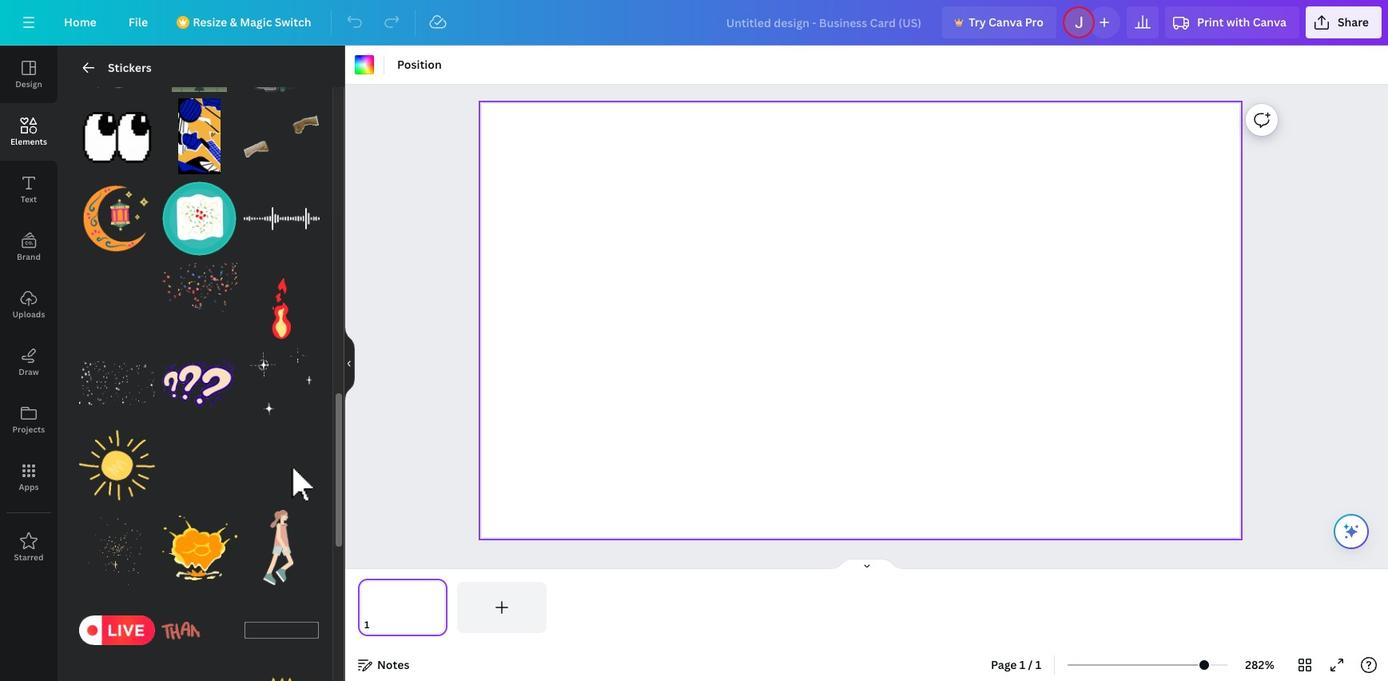 Task type: locate. For each thing, give the bounding box(es) containing it.
canva right with
[[1253, 14, 1287, 30]]

0 horizontal spatial canva
[[989, 14, 1023, 30]]

group
[[79, 16, 155, 92], [162, 16, 237, 92], [244, 16, 320, 92], [162, 89, 237, 174], [79, 98, 155, 174], [244, 98, 320, 174], [79, 171, 155, 257], [162, 171, 237, 257], [244, 181, 320, 257], [79, 253, 155, 339], [162, 253, 237, 339], [244, 263, 320, 339], [244, 336, 320, 421], [79, 345, 155, 421], [162, 345, 237, 421], [79, 418, 155, 504], [162, 428, 237, 504], [244, 428, 320, 504], [162, 500, 237, 586], [244, 500, 320, 586], [79, 510, 155, 586], [79, 583, 155, 668], [162, 583, 237, 668], [244, 592, 320, 668], [244, 675, 320, 681]]

Page title text field
[[377, 617, 383, 633]]

1 horizontal spatial 1
[[1036, 657, 1042, 672]]

notes
[[377, 657, 410, 672]]

draw
[[19, 366, 39, 377]]

share
[[1338, 14, 1370, 30]]

hide pages image
[[829, 558, 905, 571]]

print with canva
[[1198, 14, 1287, 30]]

Design title text field
[[714, 6, 936, 38]]

page
[[991, 657, 1017, 672]]

1 left /
[[1020, 657, 1026, 672]]

2 canva from the left
[[1253, 14, 1287, 30]]

try
[[969, 14, 986, 30]]

0 horizontal spatial 1
[[1020, 657, 1026, 672]]

starred
[[14, 552, 44, 563]]

282%
[[1246, 657, 1275, 672]]

brand button
[[0, 218, 58, 276]]

elements button
[[0, 103, 58, 161]]

1 right /
[[1036, 657, 1042, 672]]

position button
[[391, 52, 448, 78]]

canva inside dropdown button
[[1253, 14, 1287, 30]]

notes button
[[352, 652, 416, 678]]

text
[[21, 193, 37, 205]]

side panel tab list
[[0, 46, 58, 576]]

apps
[[19, 481, 39, 492]]

1 horizontal spatial canva
[[1253, 14, 1287, 30]]

/
[[1029, 657, 1033, 672]]

share button
[[1306, 6, 1382, 38]]

file button
[[116, 6, 161, 38]]

canva
[[989, 14, 1023, 30], [1253, 14, 1287, 30]]

stickers
[[108, 60, 152, 75]]

text button
[[0, 161, 58, 218]]

1 canva from the left
[[989, 14, 1023, 30]]

elements
[[10, 136, 47, 147]]

1
[[1020, 657, 1026, 672], [1036, 657, 1042, 672]]

canva right 'try'
[[989, 14, 1023, 30]]

page 1 / 1
[[991, 657, 1042, 672]]

hide image
[[345, 325, 355, 402]]

projects
[[12, 424, 45, 435]]

home link
[[51, 6, 109, 38]]



Task type: describe. For each thing, give the bounding box(es) containing it.
home
[[64, 14, 97, 30]]

main menu bar
[[0, 0, 1389, 46]]

starred button
[[0, 519, 58, 576]]

uploads
[[12, 309, 45, 320]]

uploads button
[[0, 276, 58, 333]]

brand
[[17, 251, 41, 262]]

282% button
[[1234, 652, 1286, 678]]

&
[[230, 14, 237, 30]]

position
[[397, 57, 442, 72]]

try canva pro
[[969, 14, 1044, 30]]

resize & magic switch button
[[167, 6, 324, 38]]

draw button
[[0, 333, 58, 391]]

projects button
[[0, 391, 58, 449]]

switch
[[275, 14, 312, 30]]

magic
[[240, 14, 272, 30]]

page 1 image
[[358, 582, 448, 633]]

1 1 from the left
[[1020, 657, 1026, 672]]

design button
[[0, 46, 58, 103]]

pro
[[1025, 14, 1044, 30]]

canva inside button
[[989, 14, 1023, 30]]

try canva pro button
[[943, 6, 1057, 38]]

design
[[15, 78, 42, 90]]

print
[[1198, 14, 1224, 30]]

#ffffff image
[[355, 55, 374, 74]]

print with canva button
[[1166, 6, 1300, 38]]

canva assistant image
[[1342, 522, 1362, 541]]

with
[[1227, 14, 1251, 30]]

2 1 from the left
[[1036, 657, 1042, 672]]

file
[[129, 14, 148, 30]]

apps button
[[0, 449, 58, 506]]

resize & magic switch
[[193, 14, 312, 30]]

resize
[[193, 14, 227, 30]]



Task type: vqa. For each thing, say whether or not it's contained in the screenshot.
Home link
yes



